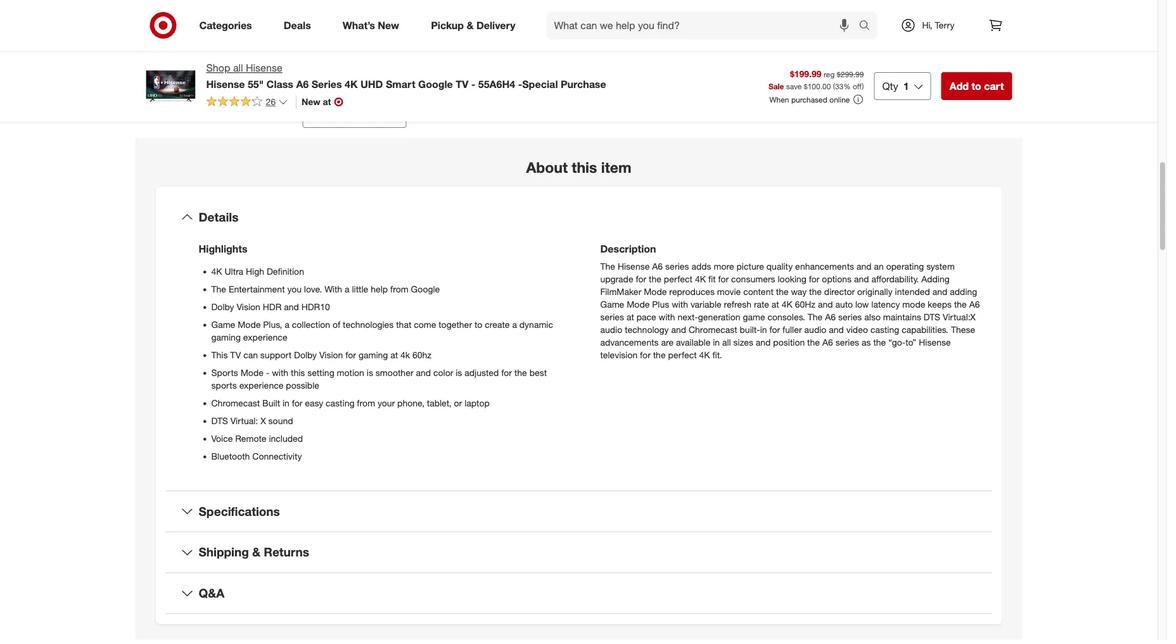 Task type: locate. For each thing, give the bounding box(es) containing it.
in
[[761, 325, 768, 336], [713, 337, 720, 349], [283, 398, 290, 409]]

1 vertical spatial all
[[723, 337, 731, 349]]

all inside description the hisense a6 series adds more picture quality enhancements and an operating system upgrade for the perfect 4k fit for consumers looking for options and affordability.  adding filmmaker mode reproduces movie content the way the director originally intended and adding game mode plus with variable refresh rate at 4k 60hz and auto low latency mode keeps the a6 series at pace with next-generation game consoles.  the a6 series also maintains dts virtual:x audio technology and chromecast built-in for fuller audio and video casting capabilities.  these advancements are available in all sizes and position the a6 series as the "go-to" hisense television for the perfect 4k fit.
[[723, 337, 731, 349]]

and down 60hz
[[416, 368, 431, 379]]

1 horizontal spatial from
[[390, 284, 409, 295]]

chromecast down generation
[[689, 325, 738, 336]]

1 vertical spatial low
[[856, 299, 869, 311]]

hisense up the 55"
[[246, 62, 283, 74]]

filmmaker
[[601, 287, 642, 298]]

- down support
[[266, 368, 270, 379]]

pay as low as $19/mo. with affirm
[[620, 19, 726, 44]]

audio
[[601, 325, 623, 336], [805, 325, 827, 336]]

experience down plus, in the left of the page
[[243, 332, 288, 343]]

the up "60hz"
[[810, 287, 822, 298]]

2 audio from the left
[[805, 325, 827, 336]]

a6
[[296, 78, 309, 90], [653, 261, 663, 273], [970, 299, 980, 311], [826, 312, 836, 323], [823, 337, 834, 349]]

pace
[[637, 312, 657, 323]]

the up 'plus'
[[649, 274, 662, 285]]

the left best
[[515, 368, 527, 379]]

1 vertical spatial &
[[252, 546, 261, 560]]

0 vertical spatial in
[[761, 325, 768, 336]]

in down game on the right of the page
[[761, 325, 768, 336]]

1 vertical spatial this
[[291, 368, 305, 379]]

the up virtual:x
[[955, 299, 967, 311]]

1 horizontal spatial with
[[620, 33, 637, 44]]

0 vertical spatial with
[[620, 33, 637, 44]]

save
[[787, 81, 802, 91]]

1 horizontal spatial dolby
[[294, 350, 317, 361]]

gaming up this at the left bottom
[[211, 332, 241, 343]]

chromecast up virtual:
[[211, 398, 260, 409]]

1 vertical spatial with
[[659, 312, 676, 323]]

with up 'next-'
[[672, 299, 689, 311]]

gaming inside game mode plus, a collection of technologies that come together to create a dynamic gaming experience
[[211, 332, 241, 343]]

adjusted
[[465, 368, 499, 379]]

experience up the built
[[239, 381, 284, 392]]

hisense 55&#34; class a6 series 4k uhd smart google tv - 55a6h4 -special purchase, 5 of 7 image
[[145, 0, 350, 90]]

director
[[825, 287, 855, 298]]

1 vertical spatial in
[[713, 337, 720, 349]]

options
[[823, 274, 852, 285]]

dolby down ultra
[[211, 302, 234, 313]]

this up possible
[[291, 368, 305, 379]]

next-
[[678, 312, 698, 323]]

a right plus, in the left of the page
[[285, 320, 290, 331]]

& for pickup
[[467, 19, 474, 31]]

game inside game mode plus, a collection of technologies that come together to create a dynamic gaming experience
[[211, 320, 235, 331]]

1 horizontal spatial to
[[972, 80, 982, 92]]

1 horizontal spatial &
[[467, 19, 474, 31]]

is right color
[[456, 368, 462, 379]]

to inside add to cart 'button'
[[972, 80, 982, 92]]

google inside the shop all hisense hisense 55" class a6 series 4k uhd smart google tv - 55a6h4 -special purchase
[[419, 78, 453, 90]]

4k
[[401, 350, 410, 361]]

google up come
[[411, 284, 440, 295]]

tv left 55a6h4
[[456, 78, 469, 90]]

what's new
[[343, 19, 400, 31]]

at right rate
[[772, 299, 780, 311]]

chromecast
[[689, 325, 738, 336], [211, 398, 260, 409]]

for right adjusted
[[502, 368, 512, 379]]

to right add
[[972, 80, 982, 92]]

1 horizontal spatial in
[[713, 337, 720, 349]]

dts
[[924, 312, 941, 323], [211, 416, 228, 427]]

series
[[312, 78, 342, 90]]

the down are
[[653, 350, 666, 361]]

description
[[601, 243, 656, 255]]

new right what's
[[378, 19, 400, 31]]

in right the built
[[283, 398, 290, 409]]

1 horizontal spatial casting
[[871, 325, 900, 336]]

1 vertical spatial vision
[[320, 350, 343, 361]]

(
[[833, 81, 836, 91]]

1 horizontal spatial tv
[[456, 78, 469, 90]]

gaming up sports mode - with this setting motion is smoother and color is adjusted for the best sports experience possible
[[359, 350, 388, 361]]

dts up voice
[[211, 416, 228, 427]]

55a6h4
[[479, 78, 516, 90]]

0 vertical spatial google
[[419, 78, 453, 90]]

0 horizontal spatial chromecast
[[211, 398, 260, 409]]

)
[[862, 81, 864, 91]]

4k left fit.
[[700, 350, 710, 361]]

1 horizontal spatial all
[[723, 337, 731, 349]]

phone,
[[398, 398, 425, 409]]

at down series on the top left
[[323, 96, 331, 107]]

with down pay
[[620, 33, 637, 44]]

& inside pickup & delivery link
[[467, 19, 474, 31]]

the inside sports mode - with this setting motion is smoother and color is adjusted for the best sports experience possible
[[515, 368, 527, 379]]

content
[[744, 287, 774, 298]]

experience inside sports mode - with this setting motion is smoother and color is adjusted for the best sports experience possible
[[239, 381, 284, 392]]

a6 down description
[[653, 261, 663, 273]]

dynamic
[[520, 320, 553, 331]]

0 vertical spatial new
[[378, 19, 400, 31]]

advancements
[[601, 337, 659, 349]]

0 vertical spatial from
[[390, 284, 409, 295]]

mode inside sports mode - with this setting motion is smoother and color is adjusted for the best sports experience possible
[[241, 368, 264, 379]]

to inside game mode plus, a collection of technologies that come together to create a dynamic gaming experience
[[475, 320, 483, 331]]

1 vertical spatial gaming
[[359, 350, 388, 361]]

0 horizontal spatial this
[[291, 368, 305, 379]]

casting inside description the hisense a6 series adds more picture quality enhancements and an operating system upgrade for the perfect 4k fit for consumers looking for options and affordability.  adding filmmaker mode reproduces movie content the way the director originally intended and adding game mode plus with variable refresh rate at 4k 60hz and auto low latency mode keeps the a6 series at pace with next-generation game consoles.  the a6 series also maintains dts virtual:x audio technology and chromecast built-in for fuller audio and video casting capabilities.  these advancements are available in all sizes and position the a6 series as the "go-to" hisense television for the perfect 4k fit.
[[871, 325, 900, 336]]

0 horizontal spatial to
[[475, 320, 483, 331]]

1 vertical spatial perfect
[[669, 350, 697, 361]]

- right 55a6h4
[[518, 78, 522, 90]]

0 vertical spatial casting
[[871, 325, 900, 336]]

generation
[[698, 312, 741, 323]]

1 horizontal spatial as
[[674, 19, 685, 31]]

experience inside game mode plus, a collection of technologies that come together to create a dynamic gaming experience
[[243, 332, 288, 343]]

shipping & returns
[[199, 546, 309, 560]]

60hz
[[413, 350, 432, 361]]

tv left the can
[[230, 350, 241, 361]]

1 vertical spatial dts
[[211, 416, 228, 427]]

delivery
[[477, 19, 516, 31]]

with down support
[[272, 368, 289, 379]]

0 horizontal spatial audio
[[601, 325, 623, 336]]

is right motion
[[367, 368, 373, 379]]

the right position
[[808, 337, 820, 349]]

for
[[636, 274, 647, 285], [719, 274, 729, 285], [809, 274, 820, 285], [770, 325, 781, 336], [640, 350, 651, 361], [346, 350, 356, 361], [502, 368, 512, 379], [292, 398, 303, 409]]

and
[[857, 261, 872, 273], [855, 274, 870, 285], [933, 287, 948, 298], [818, 299, 833, 311], [284, 302, 299, 313], [672, 325, 687, 336], [829, 325, 844, 336], [756, 337, 771, 349], [416, 368, 431, 379]]

as up affirm
[[640, 19, 651, 31]]

support
[[260, 350, 292, 361]]

game mode plus, a collection of technologies that come together to create a dynamic gaming experience
[[211, 320, 553, 343]]

2 horizontal spatial as
[[862, 337, 871, 349]]

0 horizontal spatial casting
[[326, 398, 355, 409]]

from left your
[[357, 398, 375, 409]]

mode up 'plus'
[[644, 287, 667, 298]]

mode left plus, in the left of the page
[[238, 320, 261, 331]]

1 vertical spatial chromecast
[[211, 398, 260, 409]]

0 horizontal spatial is
[[367, 368, 373, 379]]

adds
[[692, 261, 712, 273]]

plus,
[[263, 320, 282, 331]]

1 horizontal spatial game
[[601, 299, 625, 311]]

1 horizontal spatial new
[[378, 19, 400, 31]]

this inside sports mode - with this setting motion is smoother and color is adjusted for the best sports experience possible
[[291, 368, 305, 379]]

and inside sports mode - with this setting motion is smoother and color is adjusted for the best sports experience possible
[[416, 368, 431, 379]]

reproduces
[[670, 287, 715, 298]]

mode inside game mode plus, a collection of technologies that come together to create a dynamic gaming experience
[[238, 320, 261, 331]]

a6 right class
[[296, 78, 309, 90]]

1 horizontal spatial low
[[856, 299, 869, 311]]

dts up capabilities.
[[924, 312, 941, 323]]

chromecast inside description the hisense a6 series adds more picture quality enhancements and an operating system upgrade for the perfect 4k fit for consumers looking for options and affordability.  adding filmmaker mode reproduces movie content the way the director originally intended and adding game mode plus with variable refresh rate at 4k 60hz and auto low latency mode keeps the a6 series at pace with next-generation game consoles.  the a6 series also maintains dts virtual:x audio technology and chromecast built-in for fuller audio and video casting capabilities.  these advancements are available in all sizes and position the a6 series as the "go-to" hisense television for the perfect 4k fit.
[[689, 325, 738, 336]]

game inside description the hisense a6 series adds more picture quality enhancements and an operating system upgrade for the perfect 4k fit for consumers looking for options and affordability.  adding filmmaker mode reproduces movie content the way the director originally intended and adding game mode plus with variable refresh rate at 4k 60hz and auto low latency mode keeps the a6 series at pace with next-generation game consoles.  the a6 series also maintains dts virtual:x audio technology and chromecast built-in for fuller audio and video casting capabilities.  these advancements are available in all sizes and position the a6 series as the "go-to" hisense television for the perfect 4k fit.
[[601, 299, 625, 311]]

0 vertical spatial game
[[601, 299, 625, 311]]

possible
[[286, 381, 319, 392]]

mode
[[644, 287, 667, 298], [627, 299, 650, 311], [238, 320, 261, 331], [241, 368, 264, 379]]

built-
[[740, 325, 761, 336]]

special
[[522, 78, 558, 90]]

shipping
[[199, 546, 249, 560]]

1 vertical spatial dolby
[[294, 350, 317, 361]]

as left $19/mo.
[[674, 19, 685, 31]]

1 vertical spatial from
[[357, 398, 375, 409]]

this left "item"
[[572, 159, 597, 177]]

1 is from the left
[[367, 368, 373, 379]]

item
[[602, 159, 632, 177]]

for down enhancements
[[809, 274, 820, 285]]

& inside shipping & returns dropdown button
[[252, 546, 261, 560]]

0 horizontal spatial a
[[285, 320, 290, 331]]

0 horizontal spatial as
[[640, 19, 651, 31]]

0 horizontal spatial dts
[[211, 416, 228, 427]]

0 vertical spatial tv
[[456, 78, 469, 90]]

dts inside description the hisense a6 series adds more picture quality enhancements and an operating system upgrade for the perfect 4k fit for consumers looking for options and affordability.  adding filmmaker mode reproduces movie content the way the director originally intended and adding game mode plus with variable refresh rate at 4k 60hz and auto low latency mode keeps the a6 series at pace with next-generation game consoles.  the a6 series also maintains dts virtual:x audio technology and chromecast built-in for fuller audio and video casting capabilities.  these advancements are available in all sizes and position the a6 series as the "go-to" hisense television for the perfect 4k fit.
[[924, 312, 941, 323]]

0 vertical spatial gaming
[[211, 332, 241, 343]]

0 vertical spatial chromecast
[[689, 325, 738, 336]]

1 horizontal spatial chromecast
[[689, 325, 738, 336]]

uhd
[[361, 78, 383, 90]]

4k left uhd
[[345, 78, 358, 90]]

vision
[[237, 302, 260, 313], [320, 350, 343, 361]]

low inside description the hisense a6 series adds more picture quality enhancements and an operating system upgrade for the perfect 4k fit for consumers looking for options and affordability.  adding filmmaker mode reproduces movie content the way the director originally intended and adding game mode plus with variable refresh rate at 4k 60hz and auto low latency mode keeps the a6 series at pace with next-generation game consoles.  the a6 series also maintains dts virtual:x audio technology and chromecast built-in for fuller audio and video casting capabilities.  these advancements are available in all sizes and position the a6 series as the "go-to" hisense television for the perfect 4k fit.
[[856, 299, 869, 311]]

perfect up reproduces
[[664, 274, 693, 285]]

low up also
[[856, 299, 869, 311]]

plus
[[653, 299, 670, 311]]

casting up "go-
[[871, 325, 900, 336]]

0 horizontal spatial game
[[211, 320, 235, 331]]

search
[[854, 20, 884, 33]]

with right the love.
[[325, 284, 342, 295]]

0 vertical spatial all
[[233, 62, 243, 74]]

0 vertical spatial experience
[[243, 332, 288, 343]]

and down built-
[[756, 337, 771, 349]]

perfect down available
[[669, 350, 697, 361]]

way
[[792, 287, 807, 298]]

in up fit.
[[713, 337, 720, 349]]

2 horizontal spatial the
[[808, 312, 823, 323]]

0 horizontal spatial -
[[266, 368, 270, 379]]

0 vertical spatial dts
[[924, 312, 941, 323]]

1 horizontal spatial dts
[[924, 312, 941, 323]]

$19/mo.
[[688, 19, 726, 31]]

1 horizontal spatial is
[[456, 368, 462, 379]]

series down video
[[836, 337, 860, 349]]

1 horizontal spatial this
[[572, 159, 597, 177]]

4k left fit
[[695, 274, 706, 285]]

2 horizontal spatial a
[[513, 320, 517, 331]]

1 horizontal spatial audio
[[805, 325, 827, 336]]

1 vertical spatial with
[[325, 284, 342, 295]]

maintains
[[884, 312, 922, 323]]

as down video
[[862, 337, 871, 349]]

2 vertical spatial with
[[272, 368, 289, 379]]

2 horizontal spatial in
[[761, 325, 768, 336]]

0 vertical spatial vision
[[237, 302, 260, 313]]

adding
[[951, 287, 978, 298]]

2 horizontal spatial -
[[518, 78, 522, 90]]

33
[[836, 81, 844, 91]]

the down "60hz"
[[808, 312, 823, 323]]

0 horizontal spatial in
[[283, 398, 290, 409]]

0 horizontal spatial all
[[233, 62, 243, 74]]

virtual:
[[231, 416, 258, 427]]

dolby vision hdr and hdr10
[[211, 302, 330, 313]]

low up affirm
[[654, 19, 671, 31]]

1
[[904, 80, 910, 92]]

ultra
[[225, 266, 244, 278]]

0 horizontal spatial dolby
[[211, 302, 234, 313]]

1 vertical spatial tv
[[230, 350, 241, 361]]

1 vertical spatial to
[[475, 320, 483, 331]]

4k up consoles.
[[782, 299, 793, 311]]

& left returns
[[252, 546, 261, 560]]

0 vertical spatial perfect
[[664, 274, 693, 285]]

definition
[[267, 266, 304, 278]]

dolby up setting
[[294, 350, 317, 361]]

perfect
[[664, 274, 693, 285], [669, 350, 697, 361]]

1 vertical spatial the
[[211, 284, 226, 295]]

all left "sizes"
[[723, 337, 731, 349]]

mode up pace
[[627, 299, 650, 311]]

all inside the shop all hisense hisense 55" class a6 series 4k uhd smart google tv - 55a6h4 -special purchase
[[233, 62, 243, 74]]

- inside sports mode - with this setting motion is smoother and color is adjusted for the best sports experience possible
[[266, 368, 270, 379]]

with inside sports mode - with this setting motion is smoother and color is adjusted for the best sports experience possible
[[272, 368, 289, 379]]

0 horizontal spatial gaming
[[211, 332, 241, 343]]

game
[[743, 312, 766, 323]]

auto
[[836, 299, 853, 311]]

fit.
[[713, 350, 723, 361]]

add to cart button
[[942, 72, 1013, 100]]

for up filmmaker
[[636, 274, 647, 285]]

mode down the can
[[241, 368, 264, 379]]

gaming
[[211, 332, 241, 343], [359, 350, 388, 361]]

0 horizontal spatial new
[[302, 96, 321, 107]]

audio right the fuller
[[805, 325, 827, 336]]

sports mode - with this setting motion is smoother and color is adjusted for the best sports experience possible
[[211, 368, 547, 392]]

hisense down description
[[618, 261, 650, 273]]

to left create
[[475, 320, 483, 331]]

new
[[378, 19, 400, 31], [302, 96, 321, 107]]

&
[[467, 19, 474, 31], [252, 546, 261, 560]]

1 horizontal spatial a
[[345, 284, 350, 295]]

0 vertical spatial &
[[467, 19, 474, 31]]

1 audio from the left
[[601, 325, 623, 336]]

- left 55a6h4
[[472, 78, 476, 90]]

game down filmmaker
[[601, 299, 625, 311]]

0 horizontal spatial low
[[654, 19, 671, 31]]

0 horizontal spatial vision
[[237, 302, 260, 313]]

hisense 55&#34; class a6 series 4k uhd smart google tv - 55a6h4 -special purchase, 6 of 7 image
[[360, 0, 564, 90]]

0 vertical spatial low
[[654, 19, 671, 31]]

0 horizontal spatial from
[[357, 398, 375, 409]]

all right "shop"
[[233, 62, 243, 74]]

what's new link
[[332, 11, 415, 39]]

from right help
[[390, 284, 409, 295]]

a6 right position
[[823, 337, 834, 349]]

1 horizontal spatial vision
[[320, 350, 343, 361]]

hi,
[[923, 20, 933, 31]]

and down 'next-'
[[672, 325, 687, 336]]

technology
[[625, 325, 669, 336]]

vision up setting
[[320, 350, 343, 361]]

a right create
[[513, 320, 517, 331]]

1 vertical spatial game
[[211, 320, 235, 331]]

casting right the easy
[[326, 398, 355, 409]]

1 vertical spatial experience
[[239, 381, 284, 392]]

0 horizontal spatial &
[[252, 546, 261, 560]]

video
[[847, 325, 869, 336]]

bluetooth
[[211, 452, 250, 463]]

0 vertical spatial to
[[972, 80, 982, 92]]

1 horizontal spatial -
[[472, 78, 476, 90]]

google right smart
[[419, 78, 453, 90]]

0 vertical spatial the
[[601, 261, 616, 273]]

to
[[972, 80, 982, 92], [475, 320, 483, 331]]

vision down entertainment
[[237, 302, 260, 313]]

2 is from the left
[[456, 368, 462, 379]]

at
[[323, 96, 331, 107], [772, 299, 780, 311], [627, 312, 634, 323], [391, 350, 398, 361]]



Task type: vqa. For each thing, say whether or not it's contained in the screenshot.
store
no



Task type: describe. For each thing, give the bounding box(es) containing it.
and down you
[[284, 302, 299, 313]]

pickup & delivery
[[431, 19, 516, 31]]

0 horizontal spatial tv
[[230, 350, 241, 361]]

a6 inside the shop all hisense hisense 55" class a6 series 4k uhd smart google tv - 55a6h4 -special purchase
[[296, 78, 309, 90]]

$199.99
[[791, 68, 822, 79]]

to"
[[906, 337, 917, 349]]

smoother
[[376, 368, 414, 379]]

0 horizontal spatial with
[[325, 284, 342, 295]]

What can we help you find? suggestions appear below search field
[[547, 11, 863, 39]]

shop
[[206, 62, 230, 74]]

voice remote included
[[211, 434, 303, 445]]

this
[[211, 350, 228, 361]]

sizes
[[734, 337, 754, 349]]

series left adds
[[666, 261, 689, 273]]

available
[[677, 337, 711, 349]]

qty 1
[[883, 80, 910, 92]]

pickup
[[431, 19, 464, 31]]

rate
[[754, 299, 770, 311]]

& for shipping
[[252, 546, 261, 560]]

reg
[[824, 69, 835, 79]]

bluetooth connectivity
[[211, 452, 302, 463]]

a6 down auto
[[826, 312, 836, 323]]

purchase
[[561, 78, 606, 90]]

or
[[454, 398, 462, 409]]

originally
[[858, 287, 893, 298]]

at left pace
[[627, 312, 634, 323]]

1 vertical spatial new
[[302, 96, 321, 107]]

variable
[[691, 299, 722, 311]]

0 vertical spatial dolby
[[211, 302, 234, 313]]

and up keeps
[[933, 287, 948, 298]]

for right fit
[[719, 274, 729, 285]]

affirm
[[640, 33, 663, 44]]

q&a
[[199, 587, 225, 602]]

hdr10
[[302, 302, 330, 313]]

for down advancements
[[640, 350, 651, 361]]

2 vertical spatial in
[[283, 398, 290, 409]]

virtual:x
[[943, 312, 976, 323]]

for down consoles.
[[770, 325, 781, 336]]

pay
[[620, 19, 637, 31]]

$299.99
[[837, 69, 864, 79]]

q&a button
[[166, 574, 993, 615]]

0 horizontal spatial the
[[211, 284, 226, 295]]

new inside "link"
[[378, 19, 400, 31]]

series down filmmaker
[[601, 312, 624, 323]]

for up motion
[[346, 350, 356, 361]]

at left "4k"
[[391, 350, 398, 361]]

"go-
[[889, 337, 906, 349]]

with inside pay as low as $19/mo. with affirm
[[620, 33, 637, 44]]

$
[[804, 81, 808, 91]]

2 vertical spatial the
[[808, 312, 823, 323]]

of
[[333, 320, 341, 331]]

color
[[434, 368, 454, 379]]

details button
[[166, 197, 993, 238]]

can
[[244, 350, 258, 361]]

the down the looking
[[776, 287, 789, 298]]

sound
[[269, 416, 293, 427]]

description the hisense a6 series adds more picture quality enhancements and an operating system upgrade for the perfect 4k fit for consumers looking for options and affordability.  adding filmmaker mode reproduces movie content the way the director originally intended and adding game mode plus with variable refresh rate at 4k 60hz and auto low latency mode keeps the a6 series at pace with next-generation game consoles.  the a6 series also maintains dts virtual:x audio technology and chromecast built-in for fuller audio and video casting capabilities.  these advancements are available in all sizes and position the a6 series as the "go-to" hisense television for the perfect 4k fit.
[[601, 243, 980, 361]]

$199.99 reg $299.99 sale save $ 100.00 ( 33 % off )
[[769, 68, 864, 91]]

smart
[[386, 78, 416, 90]]

tablet,
[[427, 398, 452, 409]]

for inside sports mode - with this setting motion is smoother and color is adjusted for the best sports experience possible
[[502, 368, 512, 379]]

hisense down capabilities.
[[919, 337, 951, 349]]

latency
[[872, 299, 901, 311]]

easy
[[305, 398, 323, 409]]

help
[[371, 284, 388, 295]]

voice
[[211, 434, 233, 445]]

100.00
[[808, 81, 831, 91]]

for left the easy
[[292, 398, 303, 409]]

dts virtual: x sound
[[211, 416, 293, 427]]

sale
[[769, 81, 785, 91]]

technologies
[[343, 320, 394, 331]]

hisense down "shop"
[[206, 78, 245, 90]]

entertainment
[[229, 284, 285, 295]]

and left video
[[829, 325, 844, 336]]

1 horizontal spatial gaming
[[359, 350, 388, 361]]

this tv can support dolby vision for gaming at 4k 60hz
[[211, 350, 432, 361]]

0 vertical spatial this
[[572, 159, 597, 177]]

these
[[952, 325, 976, 336]]

when purchased online
[[770, 95, 850, 104]]

new at
[[302, 96, 331, 107]]

qty
[[883, 80, 899, 92]]

tv inside the shop all hisense hisense 55" class a6 series 4k uhd smart google tv - 55a6h4 -special purchase
[[456, 78, 469, 90]]

26
[[266, 96, 276, 107]]

the left "go-
[[874, 337, 887, 349]]

adding
[[922, 274, 950, 285]]

consoles.
[[768, 312, 806, 323]]

setting
[[308, 368, 335, 379]]

categories link
[[189, 11, 268, 39]]

a6 down 'adding'
[[970, 299, 980, 311]]

series down auto
[[839, 312, 862, 323]]

4k inside the shop all hisense hisense 55" class a6 series 4k uhd smart google tv - 55a6h4 -special purchase
[[345, 78, 358, 90]]

keeps
[[928, 299, 952, 311]]

intended
[[896, 287, 931, 298]]

mode
[[903, 299, 926, 311]]

pickup & delivery link
[[420, 11, 532, 39]]

the entertainment you love. with a little help from google
[[211, 284, 440, 295]]

x
[[261, 416, 266, 427]]

4k ultra high definition
[[211, 266, 304, 278]]

operating
[[887, 261, 925, 273]]

fit
[[709, 274, 716, 285]]

and left auto
[[818, 299, 833, 311]]

%
[[844, 81, 851, 91]]

image gallery element
[[145, 0, 564, 129]]

motion
[[337, 368, 364, 379]]

when
[[770, 95, 790, 104]]

hi, terry
[[923, 20, 955, 31]]

sports
[[211, 368, 238, 379]]

1 vertical spatial google
[[411, 284, 440, 295]]

low inside pay as low as $19/mo. with affirm
[[654, 19, 671, 31]]

system
[[927, 261, 955, 273]]

together
[[439, 320, 472, 331]]

and up originally
[[855, 274, 870, 285]]

refresh
[[724, 299, 752, 311]]

high
[[246, 266, 264, 278]]

and left the an
[[857, 261, 872, 273]]

0 vertical spatial with
[[672, 299, 689, 311]]

specifications button
[[166, 492, 993, 533]]

cart
[[985, 80, 1005, 92]]

image of hisense 55" class a6 series 4k uhd smart google tv - 55a6h4 -special purchase image
[[145, 61, 196, 112]]

about this item
[[526, 159, 632, 177]]

create
[[485, 320, 510, 331]]

sports
[[211, 381, 237, 392]]

come
[[414, 320, 436, 331]]

as inside description the hisense a6 series adds more picture quality enhancements and an operating system upgrade for the perfect 4k fit for consumers looking for options and affordability.  adding filmmaker mode reproduces movie content the way the director originally intended and adding game mode plus with variable refresh rate at 4k 60hz and auto low latency mode keeps the a6 series at pace with next-generation game consoles.  the a6 series also maintains dts virtual:x audio technology and chromecast built-in for fuller audio and video casting capabilities.  these advancements are available in all sizes and position the a6 series as the "go-to" hisense television for the perfect 4k fit.
[[862, 337, 871, 349]]

4k left ultra
[[211, 266, 222, 278]]

1 vertical spatial casting
[[326, 398, 355, 409]]

search button
[[854, 11, 884, 42]]

looking
[[778, 274, 807, 285]]

1 horizontal spatial the
[[601, 261, 616, 273]]

picture
[[737, 261, 765, 273]]

you
[[287, 284, 302, 295]]



